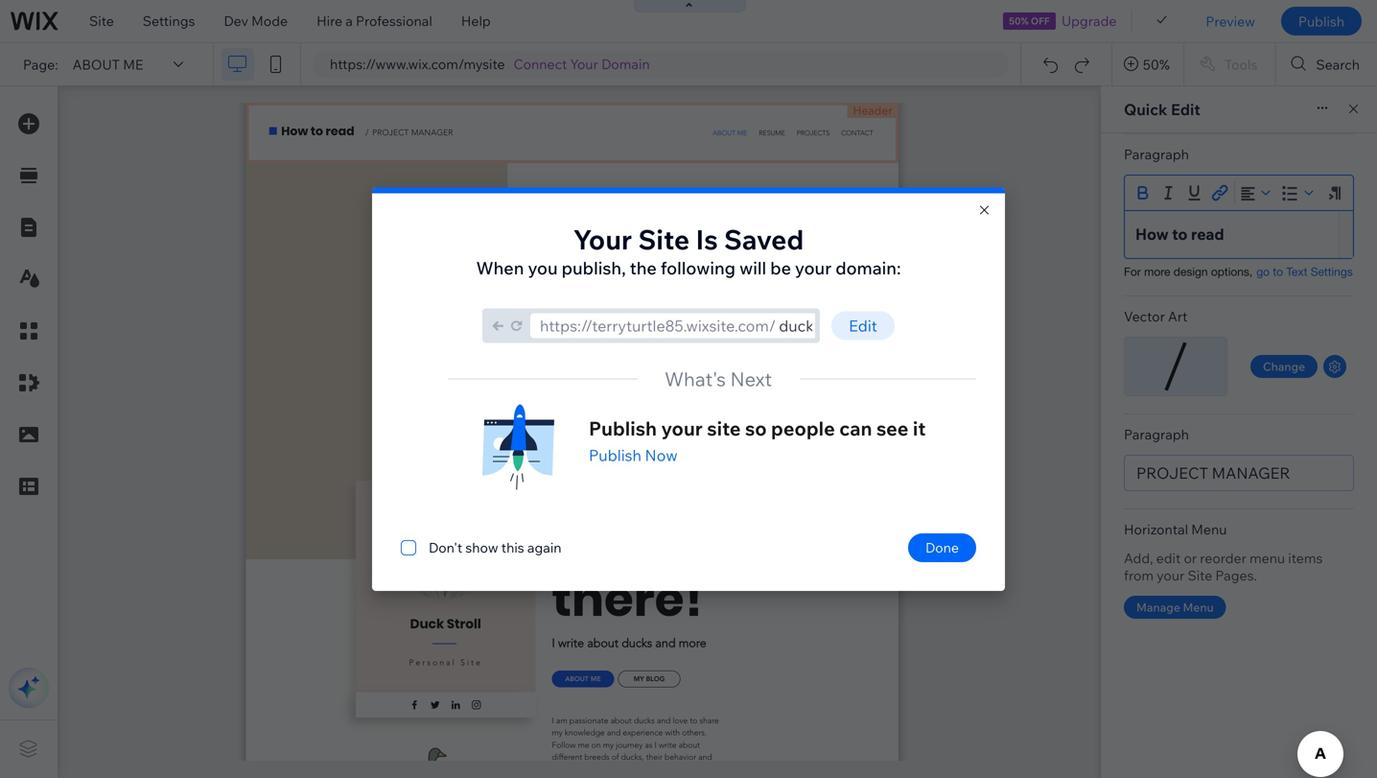 Task type: locate. For each thing, give the bounding box(es) containing it.
change button
[[1251, 355, 1318, 378]]

your site is saved when you publish, the following will be your domain:
[[476, 222, 901, 278]]

your up publish now button
[[661, 416, 703, 440]]

2 vertical spatial your
[[1157, 567, 1185, 584]]

1 horizontal spatial settings
[[1311, 265, 1353, 278]]

edit
[[1157, 550, 1181, 566]]

settings up the me
[[143, 12, 195, 29]]

1 horizontal spatial your
[[795, 257, 832, 278]]

2 vertical spatial site
[[1188, 567, 1213, 584]]

your down 'edit'
[[1157, 567, 1185, 584]]

paragraph
[[1124, 146, 1189, 163], [1124, 426, 1189, 443]]

tools button
[[1185, 43, 1275, 85]]

publish inside button
[[1299, 13, 1345, 29]]

for
[[1124, 265, 1141, 278]]

50% for 50% off
[[1009, 15, 1029, 27]]

menu up reorder
[[1192, 521, 1227, 538]]

next
[[730, 367, 772, 391]]

your inside your site is saved when you publish, the following will be your domain:
[[573, 222, 632, 256]]

art
[[1168, 308, 1188, 325]]

1 vertical spatial paragraph
[[1124, 426, 1189, 443]]

publish
[[1299, 13, 1345, 29], [589, 416, 657, 440], [589, 445, 642, 465]]

your left domain
[[570, 56, 599, 72]]

1 vertical spatial 50%
[[1143, 56, 1170, 73]]

1 vertical spatial site
[[638, 222, 690, 256]]

0 vertical spatial 50%
[[1009, 15, 1029, 27]]

be
[[771, 257, 791, 278]]

settings
[[143, 12, 195, 29], [1311, 265, 1353, 278]]

add, edit or reorder menu items from your site pages.
[[1124, 550, 1323, 584]]

0 vertical spatial menu
[[1192, 521, 1227, 538]]

it
[[913, 416, 926, 440]]

site up about
[[89, 12, 114, 29]]

or
[[1184, 550, 1197, 566]]

2 paragraph from the top
[[1124, 426, 1189, 443]]

1 vertical spatial publish
[[589, 416, 657, 440]]

change
[[1263, 359, 1306, 374]]

0 vertical spatial your
[[570, 56, 599, 72]]

this
[[502, 539, 524, 556]]

container image
[[1209, 181, 1232, 204]]

site up the
[[638, 222, 690, 256]]

your
[[795, 257, 832, 278], [661, 416, 703, 440], [1157, 567, 1185, 584]]

search button
[[1276, 43, 1378, 85]]

preview button
[[1192, 0, 1270, 42]]

manage menu
[[1137, 600, 1214, 614]]

menu
[[1250, 550, 1286, 566]]

see
[[877, 416, 909, 440]]

go
[[1257, 265, 1270, 278]]

paragraph down quick edit on the top right
[[1124, 146, 1189, 163]]

50% inside button
[[1143, 56, 1170, 73]]

manage
[[1137, 600, 1181, 614]]

0 vertical spatial your
[[795, 257, 832, 278]]

site down or
[[1188, 567, 1213, 584]]

menu for horizontal menu
[[1192, 521, 1227, 538]]

publish up search button
[[1299, 13, 1345, 29]]

2 horizontal spatial your
[[1157, 567, 1185, 584]]

manager
[[1212, 463, 1291, 483]]

site
[[89, 12, 114, 29], [638, 222, 690, 256], [1188, 567, 1213, 584]]

1 horizontal spatial 50%
[[1143, 56, 1170, 73]]

publish up the now at left
[[589, 416, 657, 440]]

0 vertical spatial publish
[[1299, 13, 1345, 29]]

edit down domain: at right top
[[849, 316, 878, 335]]

publish button
[[1282, 7, 1362, 35]]

don't
[[429, 539, 463, 556]]

0 horizontal spatial your
[[661, 416, 703, 440]]

1 vertical spatial edit
[[849, 316, 878, 335]]

1 horizontal spatial site
[[638, 222, 690, 256]]

1 vertical spatial your
[[573, 222, 632, 256]]

menu right manage
[[1183, 600, 1214, 614]]

edit
[[1171, 100, 1201, 119], [849, 316, 878, 335]]

quick
[[1124, 100, 1168, 119]]

edit right the quick
[[1171, 100, 1201, 119]]

publish now button
[[588, 445, 753, 471]]

50% for 50%
[[1143, 56, 1170, 73]]

dev mode
[[224, 12, 288, 29]]

0 vertical spatial site
[[89, 12, 114, 29]]

what's next
[[665, 367, 772, 391]]

the
[[630, 257, 657, 278]]

preview
[[1206, 13, 1256, 29]]

domain
[[602, 56, 650, 72]]

https://terryturtle85.wixsite.com/
[[540, 316, 776, 335]]

don't show this again
[[429, 539, 562, 556]]

a
[[346, 12, 353, 29]]

your right be
[[795, 257, 832, 278]]

0 horizontal spatial 50%
[[1009, 15, 1029, 27]]

publish your site so people can see it publish now
[[589, 416, 926, 465]]

1 vertical spatial menu
[[1183, 600, 1214, 614]]

2 horizontal spatial site
[[1188, 567, 1213, 584]]

1 horizontal spatial edit
[[1171, 100, 1201, 119]]

you
[[528, 257, 558, 278]]

site
[[707, 416, 741, 440]]

following
[[661, 257, 736, 278]]

your up publish,
[[573, 222, 632, 256]]

your inside your site is saved when you publish, the following will be your domain:
[[795, 257, 832, 278]]

header
[[853, 103, 893, 118]]

menu for manage menu
[[1183, 600, 1214, 614]]

paragraph up project
[[1124, 426, 1189, 443]]

publish left the now at left
[[589, 445, 642, 465]]

domain:
[[836, 257, 901, 278]]

50%
[[1009, 15, 1029, 27], [1143, 56, 1170, 73]]

50% up quick edit on the top right
[[1143, 56, 1170, 73]]

0 vertical spatial settings
[[143, 12, 195, 29]]

menu inside button
[[1183, 600, 1214, 614]]

1 vertical spatial your
[[661, 416, 703, 440]]

0 horizontal spatial settings
[[143, 12, 195, 29]]

0 vertical spatial paragraph
[[1124, 146, 1189, 163]]

so
[[745, 416, 767, 440]]

again
[[527, 539, 562, 556]]

settings right text
[[1311, 265, 1353, 278]]

about
[[73, 56, 120, 73]]

publish for publish
[[1299, 13, 1345, 29]]

menu
[[1192, 521, 1227, 538], [1183, 600, 1214, 614]]

now
[[645, 445, 678, 465]]

publish,
[[562, 257, 626, 278]]

50% left off
[[1009, 15, 1029, 27]]

0 horizontal spatial edit
[[849, 316, 878, 335]]

your
[[570, 56, 599, 72], [573, 222, 632, 256]]

off
[[1031, 15, 1050, 27]]



Task type: vqa. For each thing, say whether or not it's contained in the screenshot.
Image in the buttons themed buttons text & icon buttons icon buttons image buttons document buttons itunes button wix chat button
no



Task type: describe. For each thing, give the bounding box(es) containing it.
for more design options, go to text settings
[[1124, 265, 1353, 278]]

search
[[1317, 56, 1360, 73]]

publish for publish your site so people can see it publish now
[[589, 416, 657, 440]]

horizontal menu
[[1124, 521, 1227, 538]]

0 horizontal spatial site
[[89, 12, 114, 29]]

what's
[[665, 367, 726, 391]]

me
[[123, 56, 143, 73]]

1 paragraph from the top
[[1124, 146, 1189, 163]]

connect
[[514, 56, 567, 72]]

hire a professional
[[317, 12, 433, 29]]

edit inside button
[[849, 316, 878, 335]]

tools
[[1225, 56, 1258, 73]]

reorder
[[1200, 550, 1247, 566]]

50% button
[[1113, 43, 1184, 85]]

when
[[476, 257, 524, 278]]

project manager
[[1137, 463, 1291, 483]]

50% off
[[1009, 15, 1050, 27]]

saved
[[724, 222, 804, 256]]

from
[[1124, 567, 1154, 584]]

about me
[[73, 56, 143, 73]]

is
[[696, 222, 718, 256]]

dev
[[224, 12, 248, 29]]

done button
[[909, 533, 977, 562]]

your inside add, edit or reorder menu items from your site pages.
[[1157, 567, 1185, 584]]

text
[[1287, 265, 1308, 278]]

professional
[[356, 12, 433, 29]]

hire
[[317, 12, 343, 29]]

options,
[[1212, 265, 1253, 278]]

site inside add, edit or reorder menu items from your site pages.
[[1188, 567, 1213, 584]]

mode
[[251, 12, 288, 29]]

help
[[461, 12, 491, 29]]

project
[[1137, 463, 1209, 483]]

pages.
[[1216, 567, 1258, 584]]

manage menu button
[[1124, 596, 1227, 619]]

0 vertical spatial edit
[[1171, 100, 1201, 119]]

your inside publish your site so people can see it publish now
[[661, 416, 703, 440]]

will
[[740, 257, 767, 278]]

edit button
[[832, 311, 895, 340]]

https://www.wix.com/mysite
[[330, 56, 505, 72]]

vector art
[[1124, 308, 1188, 325]]

show
[[466, 539, 499, 556]]

done
[[926, 539, 959, 556]]

2 vertical spatial publish
[[589, 445, 642, 465]]

vector
[[1124, 308, 1165, 325]]

more
[[1145, 265, 1171, 278]]

can
[[840, 416, 872, 440]]

items
[[1289, 550, 1323, 566]]

upgrade
[[1062, 12, 1117, 29]]

people
[[771, 416, 835, 440]]

go to text settings link
[[1253, 265, 1353, 278]]

site inside your site is saved when you publish, the following will be your domain:
[[638, 222, 690, 256]]

quick edit
[[1124, 100, 1201, 119]]

add,
[[1124, 550, 1154, 566]]

to
[[1273, 265, 1284, 278]]

horizontal
[[1124, 521, 1189, 538]]

1 vertical spatial settings
[[1311, 265, 1353, 278]]

https://www.wix.com/mysite connect your domain
[[330, 56, 650, 72]]

design
[[1174, 265, 1208, 278]]



